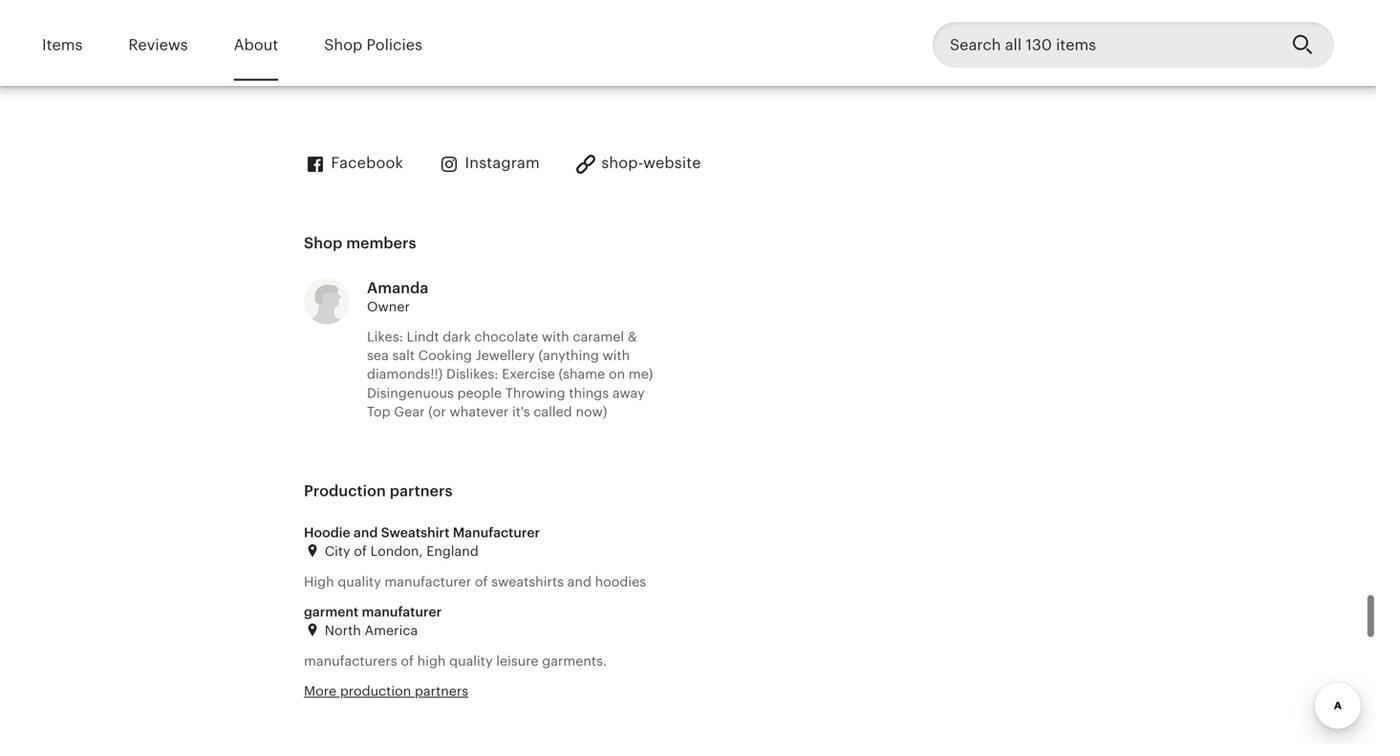 Task type: locate. For each thing, give the bounding box(es) containing it.
likes:
[[367, 329, 403, 344]]

away
[[612, 385, 645, 401]]

partners
[[390, 483, 453, 500], [415, 684, 468, 699]]

high
[[417, 654, 446, 669]]

quality right high
[[449, 654, 493, 669]]

london,
[[370, 544, 423, 559]]

0 vertical spatial quality
[[338, 574, 381, 589]]

partners up hoodie and sweatshirt manufacturer
[[390, 483, 453, 500]]

0 horizontal spatial with
[[542, 329, 569, 344]]

partners down high
[[415, 684, 468, 699]]

1 vertical spatial quality
[[449, 654, 493, 669]]

of right city
[[354, 544, 367, 559]]

policies
[[366, 36, 422, 54]]

leisure
[[496, 654, 539, 669]]

about link
[[234, 23, 278, 67]]

england
[[426, 544, 479, 559]]

hoodie
[[304, 525, 350, 540]]

sweatshirt
[[381, 525, 450, 540]]

shop-
[[601, 155, 643, 172]]

2 vertical spatial of
[[401, 654, 414, 669]]

owner
[[367, 299, 410, 314]]

0 vertical spatial and
[[354, 525, 378, 540]]

0 vertical spatial of
[[354, 544, 367, 559]]

1 horizontal spatial with
[[603, 348, 630, 363]]

diamonds!!)
[[367, 367, 443, 382]]

0 horizontal spatial of
[[354, 544, 367, 559]]

jewellery
[[476, 348, 535, 363]]

things
[[569, 385, 609, 401]]

website
[[643, 155, 701, 172]]

throwing
[[505, 385, 565, 401]]

shop
[[324, 36, 362, 54], [304, 234, 342, 252]]

with up on
[[603, 348, 630, 363]]

cooking
[[418, 348, 472, 363]]

shop left members
[[304, 234, 342, 252]]

me)
[[629, 367, 653, 382]]

and left the hoodies
[[567, 574, 591, 589]]

(anything
[[538, 348, 599, 363]]

and up london,
[[354, 525, 378, 540]]

and
[[354, 525, 378, 540], [567, 574, 591, 589]]

city of london, england
[[321, 544, 479, 559]]

likes:  lindt dark chocolate with caramel & sea salt cooking jewellery (anything with diamonds!!)  dislikes: exercise (shame on me) disingenuous people throwing things away top gear (or whatever it's called now)
[[367, 329, 653, 419]]

of down england
[[475, 574, 488, 589]]

1 vertical spatial of
[[475, 574, 488, 589]]

salt
[[392, 348, 415, 363]]

with
[[542, 329, 569, 344], [603, 348, 630, 363]]

manufacturers
[[304, 654, 397, 669]]

on
[[609, 367, 625, 382]]

0 vertical spatial with
[[542, 329, 569, 344]]

0 horizontal spatial quality
[[338, 574, 381, 589]]

0 vertical spatial shop
[[324, 36, 362, 54]]

shop for shop members
[[304, 234, 342, 252]]

members
[[346, 234, 416, 252]]

of left high
[[401, 654, 414, 669]]

quality
[[338, 574, 381, 589], [449, 654, 493, 669]]

high quality manufacturer of sweatshirts and hoodies
[[304, 574, 646, 589]]

shop left the policies
[[324, 36, 362, 54]]

manufacturers of high quality leisure garments.
[[304, 654, 607, 669]]

garment manufaturer
[[304, 604, 442, 620]]

shop policies link
[[324, 23, 422, 67]]

with up the (anything
[[542, 329, 569, 344]]

gear
[[394, 404, 425, 419]]

quality up garment manufaturer
[[338, 574, 381, 589]]

1 horizontal spatial and
[[567, 574, 591, 589]]

0 horizontal spatial and
[[354, 525, 378, 540]]

1 horizontal spatial quality
[[449, 654, 493, 669]]

Search all 130 items text field
[[933, 22, 1277, 68]]

north
[[325, 623, 361, 638]]

1 horizontal spatial of
[[401, 654, 414, 669]]

0 vertical spatial partners
[[390, 483, 453, 500]]

shop members
[[304, 234, 416, 252]]

1 vertical spatial shop
[[304, 234, 342, 252]]

shop policies
[[324, 36, 422, 54]]

items
[[42, 36, 83, 54]]

of
[[354, 544, 367, 559], [475, 574, 488, 589], [401, 654, 414, 669]]



Task type: describe. For each thing, give the bounding box(es) containing it.
manufacturer
[[453, 525, 540, 540]]

manufaturer
[[362, 604, 442, 620]]

sweatshirts
[[491, 574, 564, 589]]

dark
[[443, 329, 471, 344]]

top
[[367, 404, 390, 419]]

north america
[[321, 623, 418, 638]]

2 horizontal spatial of
[[475, 574, 488, 589]]

production
[[340, 684, 411, 699]]

shop-website link
[[574, 153, 701, 176]]

city
[[325, 544, 350, 559]]

disingenuous
[[367, 385, 454, 401]]

production partners
[[304, 483, 453, 500]]

items link
[[42, 23, 83, 67]]

it's
[[512, 404, 530, 419]]

called
[[533, 404, 572, 419]]

caramel
[[573, 329, 624, 344]]

of for high
[[401, 654, 414, 669]]

instagram
[[465, 155, 540, 172]]

amanda
[[367, 279, 428, 297]]

whatever
[[450, 404, 509, 419]]

chocolate
[[474, 329, 538, 344]]

reviews link
[[128, 23, 188, 67]]

sea
[[367, 348, 389, 363]]

manufacturer
[[385, 574, 471, 589]]

hoodies
[[595, 574, 646, 589]]

(shame
[[559, 367, 605, 382]]

facebook link
[[304, 153, 403, 176]]

more
[[304, 684, 336, 699]]

1 vertical spatial with
[[603, 348, 630, 363]]

reviews
[[128, 36, 188, 54]]

garment
[[304, 604, 359, 620]]

more production partners link
[[304, 684, 468, 699]]

1 vertical spatial and
[[567, 574, 591, 589]]

dislikes:
[[446, 367, 498, 382]]

facebook
[[331, 155, 403, 172]]

lindt
[[407, 329, 439, 344]]

production
[[304, 483, 386, 500]]

more production partners
[[304, 684, 468, 699]]

hoodie and sweatshirt manufacturer
[[304, 525, 540, 540]]

1 vertical spatial partners
[[415, 684, 468, 699]]

america
[[365, 623, 418, 638]]

shop-website
[[601, 155, 701, 172]]

amanda owner
[[367, 279, 428, 314]]

(or
[[428, 404, 446, 419]]

exercise
[[502, 367, 555, 382]]

about
[[234, 36, 278, 54]]

of for london,
[[354, 544, 367, 559]]

garments.
[[542, 654, 607, 669]]

people
[[457, 385, 502, 401]]

instagram link
[[438, 153, 540, 176]]

shop for shop policies
[[324, 36, 362, 54]]

now)
[[576, 404, 607, 419]]

high
[[304, 574, 334, 589]]

&
[[628, 329, 637, 344]]



Task type: vqa. For each thing, say whether or not it's contained in the screenshot.
"English,"
no



